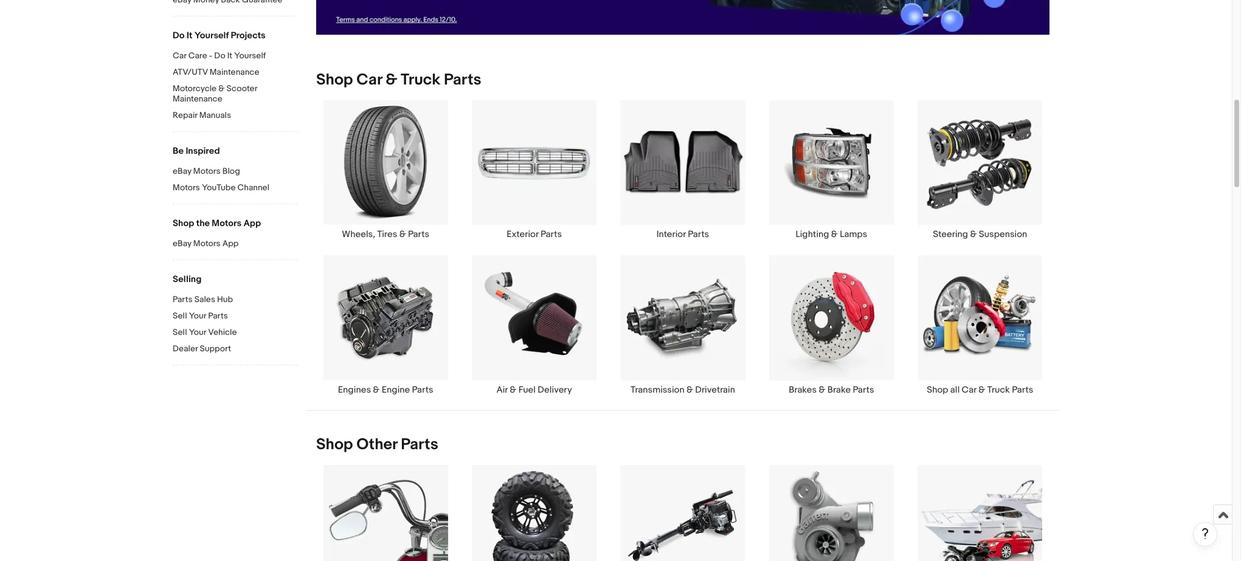 Task type: vqa. For each thing, say whether or not it's contained in the screenshot.
46M
no



Task type: describe. For each thing, give the bounding box(es) containing it.
0 horizontal spatial yourself
[[194, 30, 229, 41]]

it inside the car care - do it yourself atv/utv maintenance motorcycle & scooter maintenance repair manuals
[[227, 51, 233, 61]]

air
[[497, 384, 508, 396]]

support
[[200, 344, 231, 354]]

motors youtube channel link
[[173, 183, 298, 194]]

dealer support link
[[173, 344, 298, 355]]

transmission
[[631, 384, 685, 396]]

lighting & lamps link
[[758, 100, 906, 241]]

selling
[[173, 274, 202, 285]]

brakes
[[789, 384, 817, 396]]

steering & suspension link
[[906, 100, 1055, 241]]

the
[[196, 218, 210, 229]]

1 vertical spatial maintenance
[[173, 94, 223, 104]]

exterior parts link
[[460, 100, 609, 241]]

0 horizontal spatial truck
[[401, 71, 441, 90]]

steering & suspension
[[933, 229, 1028, 241]]

1 your from the top
[[189, 311, 206, 321]]

transmission & drivetrain
[[631, 384, 736, 396]]

& inside 'link'
[[510, 384, 517, 396]]

shop for shop car & truck parts
[[316, 71, 353, 90]]

engines & engine parts
[[338, 384, 434, 396]]

shop for shop other parts
[[316, 435, 353, 454]]

brakes & brake parts link
[[758, 255, 906, 396]]

tires
[[377, 229, 398, 241]]

dealer
[[173, 344, 198, 354]]

engine
[[382, 384, 410, 396]]

lighting
[[796, 229, 830, 241]]

air & fuel delivery link
[[460, 255, 609, 396]]

inspired
[[186, 145, 220, 157]]

car inside the car care - do it yourself atv/utv maintenance motorcycle & scooter maintenance repair manuals
[[173, 51, 187, 61]]

interior
[[657, 229, 686, 241]]

shop car & truck parts
[[316, 71, 482, 90]]

atv/utv maintenance link
[[173, 67, 298, 78]]

repair
[[173, 110, 198, 120]]

ebay motors app link
[[173, 239, 298, 250]]

ebay for ebay motors app
[[173, 239, 191, 249]]

engines & engine parts link
[[312, 255, 460, 396]]

parts sales hub link
[[173, 294, 298, 306]]

interior parts
[[657, 229, 710, 241]]

all
[[951, 384, 960, 396]]

brake
[[828, 384, 851, 396]]

engines
[[338, 384, 371, 396]]

sell your vehicle link
[[173, 327, 298, 339]]

interior parts link
[[609, 100, 758, 241]]

blog
[[223, 166, 240, 176]]

shop for shop all car & truck parts
[[927, 384, 949, 396]]

wheels,
[[342, 229, 375, 241]]

1 horizontal spatial car
[[357, 71, 382, 90]]

0 vertical spatial app
[[244, 218, 261, 229]]

steering
[[933, 229, 969, 241]]

& inside the car care - do it yourself atv/utv maintenance motorcycle & scooter maintenance repair manuals
[[219, 83, 225, 94]]

channel
[[238, 183, 270, 193]]



Task type: locate. For each thing, give the bounding box(es) containing it.
0 horizontal spatial do
[[173, 30, 185, 41]]

lighting & lamps
[[796, 229, 868, 241]]

yourself up "-"
[[194, 30, 229, 41]]

drivetrain
[[696, 384, 736, 396]]

help, opens dialogs image
[[1200, 528, 1212, 540]]

motorcycle & scooter maintenance link
[[173, 83, 298, 105]]

0 vertical spatial truck
[[401, 71, 441, 90]]

car
[[173, 51, 187, 61], [357, 71, 382, 90], [962, 384, 977, 396]]

0 horizontal spatial car
[[173, 51, 187, 61]]

yourself inside the car care - do it yourself atv/utv maintenance motorcycle & scooter maintenance repair manuals
[[234, 51, 266, 61]]

parts sales hub sell your parts sell your vehicle dealer support
[[173, 294, 237, 354]]

truck
[[401, 71, 441, 90], [988, 384, 1011, 396]]

ebay down be
[[173, 166, 191, 176]]

ebay motors blog link
[[173, 166, 298, 178]]

air & fuel delivery
[[497, 384, 572, 396]]

1 vertical spatial app
[[223, 239, 239, 249]]

sales
[[194, 294, 215, 305]]

&
[[386, 71, 398, 90], [219, 83, 225, 94], [400, 229, 406, 241], [832, 229, 838, 241], [971, 229, 977, 241], [373, 384, 380, 396], [510, 384, 517, 396], [687, 384, 694, 396], [819, 384, 826, 396], [979, 384, 986, 396]]

sell
[[173, 311, 187, 321], [173, 327, 187, 338]]

transmission & drivetrain link
[[609, 255, 758, 396]]

2 ebay from the top
[[173, 239, 191, 249]]

0 vertical spatial your
[[189, 311, 206, 321]]

0 vertical spatial maintenance
[[210, 67, 260, 77]]

it
[[187, 30, 192, 41], [227, 51, 233, 61]]

shop the motors app
[[173, 218, 261, 229]]

1 vertical spatial car
[[357, 71, 382, 90]]

your down sales
[[189, 311, 206, 321]]

care
[[188, 51, 207, 61]]

hub
[[217, 294, 233, 305]]

ebay
[[173, 166, 191, 176], [173, 239, 191, 249]]

ebay inside ebay motors blog motors youtube channel
[[173, 166, 191, 176]]

shop other parts
[[316, 435, 439, 454]]

lamps
[[840, 229, 868, 241]]

youtube
[[202, 183, 236, 193]]

1 vertical spatial ebay
[[173, 239, 191, 249]]

motors down 'the'
[[193, 239, 221, 249]]

vehicle
[[208, 327, 237, 338]]

do right "-"
[[214, 51, 226, 61]]

it up the atv/utv maintenance link
[[227, 51, 233, 61]]

motorcycle
[[173, 83, 217, 94]]

shop all car & truck parts
[[927, 384, 1034, 396]]

1 vertical spatial truck
[[988, 384, 1011, 396]]

do inside the car care - do it yourself atv/utv maintenance motorcycle & scooter maintenance repair manuals
[[214, 51, 226, 61]]

wheels, tires & parts
[[342, 229, 430, 241]]

manuals
[[199, 110, 231, 120]]

projects
[[231, 30, 266, 41]]

0 horizontal spatial it
[[187, 30, 192, 41]]

1 horizontal spatial truck
[[988, 384, 1011, 396]]

1 vertical spatial do
[[214, 51, 226, 61]]

delivery
[[538, 384, 572, 396]]

0 horizontal spatial app
[[223, 239, 239, 249]]

brakes & brake parts
[[789, 384, 875, 396]]

1 horizontal spatial it
[[227, 51, 233, 61]]

parts
[[444, 71, 482, 90], [408, 229, 430, 241], [541, 229, 562, 241], [688, 229, 710, 241], [173, 294, 193, 305], [208, 311, 228, 321], [412, 384, 434, 396], [853, 384, 875, 396], [1013, 384, 1034, 396], [401, 435, 439, 454]]

atv/utv
[[173, 67, 208, 77]]

yourself down projects
[[234, 51, 266, 61]]

fuel
[[519, 384, 536, 396]]

be
[[173, 145, 184, 157]]

car care - do it yourself link
[[173, 51, 298, 62]]

your up dealer
[[189, 327, 206, 338]]

do
[[173, 30, 185, 41], [214, 51, 226, 61]]

motors
[[193, 166, 221, 176], [173, 183, 200, 193], [212, 218, 242, 229], [193, 239, 221, 249]]

0 vertical spatial car
[[173, 51, 187, 61]]

app inside ebay motors app link
[[223, 239, 239, 249]]

enjoy 50% off tire installation image
[[316, 0, 1050, 35]]

do it yourself projects
[[173, 30, 266, 41]]

2 horizontal spatial car
[[962, 384, 977, 396]]

shop all car & truck parts link
[[906, 255, 1055, 396]]

shop for shop the motors app
[[173, 218, 194, 229]]

maintenance up repair
[[173, 94, 223, 104]]

1 vertical spatial yourself
[[234, 51, 266, 61]]

repair manuals link
[[173, 110, 298, 122]]

suspension
[[979, 229, 1028, 241]]

maintenance
[[210, 67, 260, 77], [173, 94, 223, 104]]

None text field
[[316, 0, 1050, 35]]

ebay for ebay motors blog motors youtube channel
[[173, 166, 191, 176]]

2 your from the top
[[189, 327, 206, 338]]

-
[[209, 51, 212, 61]]

shop
[[316, 71, 353, 90], [173, 218, 194, 229], [927, 384, 949, 396], [316, 435, 353, 454]]

motors up the youtube
[[193, 166, 221, 176]]

1 ebay from the top
[[173, 166, 191, 176]]

0 vertical spatial it
[[187, 30, 192, 41]]

your
[[189, 311, 206, 321], [189, 327, 206, 338]]

2 vertical spatial car
[[962, 384, 977, 396]]

1 horizontal spatial yourself
[[234, 51, 266, 61]]

it up care
[[187, 30, 192, 41]]

exterior
[[507, 229, 539, 241]]

ebay motors blog motors youtube channel
[[173, 166, 270, 193]]

0 vertical spatial do
[[173, 30, 185, 41]]

app
[[244, 218, 261, 229], [223, 239, 239, 249]]

sell your parts link
[[173, 311, 298, 322]]

1 sell from the top
[[173, 311, 187, 321]]

be inspired
[[173, 145, 220, 157]]

1 vertical spatial your
[[189, 327, 206, 338]]

0 vertical spatial sell
[[173, 311, 187, 321]]

motors left the youtube
[[173, 183, 200, 193]]

other
[[357, 435, 398, 454]]

yourself
[[194, 30, 229, 41], [234, 51, 266, 61]]

motors up ebay motors app link
[[212, 218, 242, 229]]

1 horizontal spatial do
[[214, 51, 226, 61]]

0 vertical spatial ebay
[[173, 166, 191, 176]]

ebay up "selling"
[[173, 239, 191, 249]]

scooter
[[227, 83, 257, 94]]

do up atv/utv
[[173, 30, 185, 41]]

1 vertical spatial it
[[227, 51, 233, 61]]

1 horizontal spatial app
[[244, 218, 261, 229]]

ebay motors app
[[173, 239, 239, 249]]

0 vertical spatial yourself
[[194, 30, 229, 41]]

wheels, tires & parts link
[[312, 100, 460, 241]]

2 sell from the top
[[173, 327, 187, 338]]

1 vertical spatial sell
[[173, 327, 187, 338]]

app up ebay motors app link
[[244, 218, 261, 229]]

exterior parts
[[507, 229, 562, 241]]

app down shop the motors app
[[223, 239, 239, 249]]

car care - do it yourself atv/utv maintenance motorcycle & scooter maintenance repair manuals
[[173, 51, 266, 120]]

maintenance down car care - do it yourself link
[[210, 67, 260, 77]]



